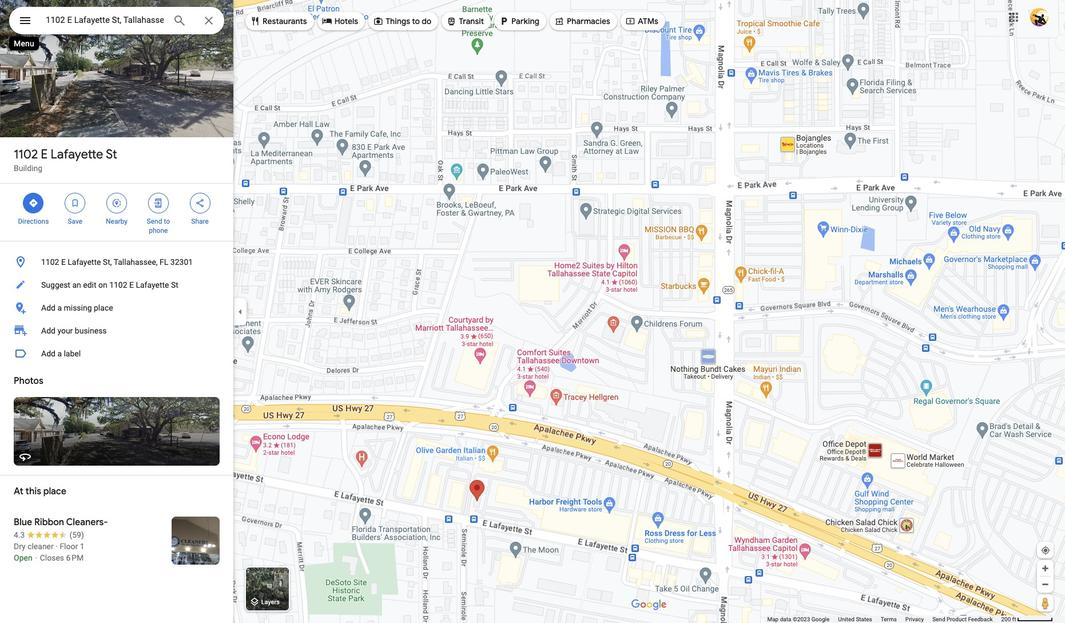 Task type: vqa. For each thing, say whether or not it's contained in the screenshot.
Best departing flights
no



Task type: locate. For each thing, give the bounding box(es) containing it.
1102 inside 1102 e lafayette st, tallahassee, fl 32301 button
[[41, 257, 59, 267]]

e
[[41, 146, 48, 163], [61, 257, 66, 267], [129, 280, 134, 290]]

send inside button
[[933, 616, 946, 623]]

e inside button
[[61, 257, 66, 267]]

©2023
[[793, 616, 810, 623]]

st inside suggest an edit on 1102 e lafayette st "button"
[[171, 280, 178, 290]]

lafayette up 
[[51, 146, 103, 163]]


[[625, 15, 636, 27]]

a inside button
[[57, 303, 62, 312]]

0 horizontal spatial place
[[43, 486, 66, 497]]

send product feedback button
[[933, 616, 993, 623]]

 atms
[[625, 15, 659, 27]]

e for st
[[41, 146, 48, 163]]

tallahassee,
[[114, 257, 158, 267]]

fl
[[160, 257, 168, 267]]

lafayette inside 1102 e lafayette st building
[[51, 146, 103, 163]]

add a label
[[41, 349, 81, 358]]

2 horizontal spatial e
[[129, 280, 134, 290]]

·
[[56, 542, 58, 551]]


[[195, 197, 205, 209]]

2 add from the top
[[41, 326, 55, 335]]

200 ft button
[[1002, 616, 1053, 623]]

lafayette inside button
[[68, 257, 101, 267]]

⋅
[[34, 553, 38, 562]]

e for st,
[[61, 257, 66, 267]]

send
[[147, 217, 162, 225], [933, 616, 946, 623]]

0 vertical spatial a
[[57, 303, 62, 312]]

add for add a missing place
[[41, 303, 55, 312]]

send to phone
[[147, 217, 170, 235]]

1 a from the top
[[57, 303, 62, 312]]

1 horizontal spatial st
[[171, 280, 178, 290]]

send for send product feedback
[[933, 616, 946, 623]]


[[554, 15, 565, 27]]

1 vertical spatial send
[[933, 616, 946, 623]]

to inside  things to do
[[412, 16, 420, 26]]

blue ribbon cleaners-
[[14, 517, 108, 528]]

1102 e lafayette st building
[[14, 146, 117, 173]]

actions for 1102 e lafayette st region
[[0, 184, 233, 241]]

show street view coverage image
[[1037, 595, 1054, 612]]

1 add from the top
[[41, 303, 55, 312]]

e up the suggest
[[61, 257, 66, 267]]

1102
[[14, 146, 38, 163], [41, 257, 59, 267], [109, 280, 127, 290]]

add your business link
[[0, 319, 233, 342]]

1 horizontal spatial 1102
[[41, 257, 59, 267]]

1 vertical spatial lafayette
[[68, 257, 101, 267]]

add
[[41, 303, 55, 312], [41, 326, 55, 335], [41, 349, 55, 358]]

map data ©2023 google
[[768, 616, 830, 623]]

3 add from the top
[[41, 349, 55, 358]]


[[446, 15, 457, 27]]

2 vertical spatial lafayette
[[136, 280, 169, 290]]

e inside 1102 e lafayette st building
[[41, 146, 48, 163]]

this
[[25, 486, 41, 497]]

add left 'your'
[[41, 326, 55, 335]]

add a missing place
[[41, 303, 113, 312]]

lafayette down fl
[[136, 280, 169, 290]]

2 vertical spatial 1102
[[109, 280, 127, 290]]

1 horizontal spatial to
[[412, 16, 420, 26]]

lafayette
[[51, 146, 103, 163], [68, 257, 101, 267], [136, 280, 169, 290]]

to
[[412, 16, 420, 26], [164, 217, 170, 225]]

 restaurants
[[250, 15, 307, 27]]

0 vertical spatial st
[[106, 146, 117, 163]]

1 horizontal spatial e
[[61, 257, 66, 267]]

to left the do
[[412, 16, 420, 26]]

add for add your business
[[41, 326, 55, 335]]

a left missing at the left of page
[[57, 303, 62, 312]]


[[250, 15, 260, 27]]

united states button
[[838, 616, 872, 623]]

2 a from the top
[[57, 349, 62, 358]]

0 vertical spatial lafayette
[[51, 146, 103, 163]]

send left product
[[933, 616, 946, 623]]

0 vertical spatial place
[[94, 303, 113, 312]]

1 horizontal spatial place
[[94, 303, 113, 312]]

0 vertical spatial to
[[412, 16, 420, 26]]

1102 up the suggest
[[41, 257, 59, 267]]

st down 32301
[[171, 280, 178, 290]]

e down "tallahassee,"
[[129, 280, 134, 290]]

your
[[57, 326, 73, 335]]

2 vertical spatial add
[[41, 349, 55, 358]]

states
[[856, 616, 872, 623]]

closes
[[40, 553, 64, 562]]

0 vertical spatial add
[[41, 303, 55, 312]]

a left the label
[[57, 349, 62, 358]]

st up "" at the top left of page
[[106, 146, 117, 163]]

a inside button
[[57, 349, 62, 358]]

1 vertical spatial 1102
[[41, 257, 59, 267]]

to inside the 'send to phone'
[[164, 217, 170, 225]]

1102 up building
[[14, 146, 38, 163]]

add inside button
[[41, 349, 55, 358]]

1 horizontal spatial send
[[933, 616, 946, 623]]

footer
[[768, 616, 1002, 623]]

st
[[106, 146, 117, 163], [171, 280, 178, 290]]

add left the label
[[41, 349, 55, 358]]

1 vertical spatial e
[[61, 257, 66, 267]]

send up phone
[[147, 217, 162, 225]]

0 horizontal spatial st
[[106, 146, 117, 163]]

share
[[191, 217, 209, 225]]

0 horizontal spatial 1102
[[14, 146, 38, 163]]

send inside the 'send to phone'
[[147, 217, 162, 225]]

0 horizontal spatial send
[[147, 217, 162, 225]]


[[153, 197, 164, 209]]

place
[[94, 303, 113, 312], [43, 486, 66, 497]]

footer inside "google maps" element
[[768, 616, 1002, 623]]

1102 inside 1102 e lafayette st building
[[14, 146, 38, 163]]

1 vertical spatial st
[[171, 280, 178, 290]]

e up building
[[41, 146, 48, 163]]

to up phone
[[164, 217, 170, 225]]

0 vertical spatial 1102
[[14, 146, 38, 163]]

place down on
[[94, 303, 113, 312]]

200 ft
[[1002, 616, 1017, 623]]

layers
[[261, 599, 280, 606]]

footer containing map data ©2023 google
[[768, 616, 1002, 623]]

2 vertical spatial e
[[129, 280, 134, 290]]

1 vertical spatial a
[[57, 349, 62, 358]]

0 vertical spatial e
[[41, 146, 48, 163]]

0 horizontal spatial e
[[41, 146, 48, 163]]

at
[[14, 486, 23, 497]]

edit
[[83, 280, 96, 290]]

0 horizontal spatial to
[[164, 217, 170, 225]]

add inside button
[[41, 303, 55, 312]]

a for label
[[57, 349, 62, 358]]

open
[[14, 553, 32, 562]]

 search field
[[9, 7, 224, 37]]

(59)
[[69, 530, 84, 540]]

collapse side panel image
[[234, 305, 247, 318]]

product
[[947, 616, 967, 623]]

suggest
[[41, 280, 70, 290]]

a
[[57, 303, 62, 312], [57, 349, 62, 358]]

200
[[1002, 616, 1011, 623]]

atms
[[638, 16, 659, 26]]

1 vertical spatial add
[[41, 326, 55, 335]]

2 horizontal spatial 1102
[[109, 280, 127, 290]]

map
[[768, 616, 779, 623]]

place right this
[[43, 486, 66, 497]]


[[18, 13, 32, 29]]

1102 right on
[[109, 280, 127, 290]]

None field
[[46, 13, 164, 27]]

add down the suggest
[[41, 303, 55, 312]]

lafayette left st,
[[68, 257, 101, 267]]

0 vertical spatial send
[[147, 217, 162, 225]]

1 vertical spatial to
[[164, 217, 170, 225]]



Task type: describe. For each thing, give the bounding box(es) containing it.
united
[[838, 616, 855, 623]]

lafayette for st,
[[68, 257, 101, 267]]

business
[[75, 326, 107, 335]]

directions
[[18, 217, 49, 225]]

cleaners-
[[66, 517, 108, 528]]

data
[[780, 616, 792, 623]]

none field inside 1102 e lafayette st, tallahassee, fl 32301 field
[[46, 13, 164, 27]]

4.3
[[14, 530, 25, 540]]


[[322, 15, 332, 27]]

send product feedback
[[933, 616, 993, 623]]

send for send to phone
[[147, 217, 162, 225]]

 transit
[[446, 15, 484, 27]]

blue
[[14, 517, 32, 528]]

 button
[[9, 7, 41, 37]]

phone
[[149, 227, 168, 235]]

1102 inside suggest an edit on 1102 e lafayette st "button"
[[109, 280, 127, 290]]

things
[[386, 16, 410, 26]]

add a label button
[[0, 342, 233, 365]]

an
[[72, 280, 81, 290]]

a for missing
[[57, 303, 62, 312]]

1102 e lafayette st, tallahassee, fl 32301
[[41, 257, 193, 267]]

missing
[[64, 303, 92, 312]]


[[499, 15, 509, 27]]

restaurants
[[263, 16, 307, 26]]


[[28, 197, 39, 209]]

add a missing place button
[[0, 296, 233, 319]]

add for add a label
[[41, 349, 55, 358]]

floor
[[60, 542, 78, 551]]

privacy button
[[906, 616, 924, 623]]

lafayette inside "button"
[[136, 280, 169, 290]]

building
[[14, 164, 42, 173]]

pharmacies
[[567, 16, 610, 26]]

32301
[[170, 257, 193, 267]]

hotels
[[335, 16, 358, 26]]

st,
[[103, 257, 112, 267]]

1 vertical spatial place
[[43, 486, 66, 497]]

zoom out image
[[1041, 580, 1050, 589]]

show your location image
[[1041, 545, 1051, 556]]

suggest an edit on 1102 e lafayette st button
[[0, 274, 233, 296]]

transit
[[459, 16, 484, 26]]

6 pm
[[66, 553, 84, 562]]

parking
[[512, 16, 540, 26]]

1102 for st,
[[41, 257, 59, 267]]

on
[[98, 280, 107, 290]]

place inside button
[[94, 303, 113, 312]]


[[373, 15, 383, 27]]

1102 E Lafayette St, Tallahassee, FL 32301 field
[[9, 7, 224, 34]]

united states
[[838, 616, 872, 623]]

add your business
[[41, 326, 107, 335]]

privacy
[[906, 616, 924, 623]]

suggest an edit on 1102 e lafayette st
[[41, 280, 178, 290]]

dry cleaner · floor 1 open ⋅ closes 6 pm
[[14, 542, 84, 562]]

save
[[68, 217, 82, 225]]


[[112, 197, 122, 209]]

st inside 1102 e lafayette st building
[[106, 146, 117, 163]]

1102 for st
[[14, 146, 38, 163]]

dry
[[14, 542, 26, 551]]

4.3 stars 59 reviews image
[[14, 529, 84, 541]]

e inside "button"
[[129, 280, 134, 290]]

do
[[422, 16, 432, 26]]

nearby
[[106, 217, 128, 225]]

terms button
[[881, 616, 897, 623]]

 hotels
[[322, 15, 358, 27]]

 things to do
[[373, 15, 432, 27]]

1102 e lafayette st, tallahassee, fl 32301 button
[[0, 251, 233, 274]]

ft
[[1013, 616, 1017, 623]]

zoom in image
[[1041, 564, 1050, 573]]

1
[[80, 542, 84, 551]]

cleaner
[[28, 542, 54, 551]]

label
[[64, 349, 81, 358]]

ribbon
[[34, 517, 64, 528]]

google account: ben nelson  
(ben.nelson1980@gmail.com) image
[[1031, 8, 1049, 26]]

photos
[[14, 375, 43, 387]]

terms
[[881, 616, 897, 623]]

lafayette for st
[[51, 146, 103, 163]]

 parking
[[499, 15, 540, 27]]

1102 e lafayette st main content
[[0, 0, 233, 623]]

feedback
[[968, 616, 993, 623]]

google
[[812, 616, 830, 623]]

at this place
[[14, 486, 66, 497]]


[[70, 197, 80, 209]]

 pharmacies
[[554, 15, 610, 27]]

google maps element
[[0, 0, 1065, 623]]



